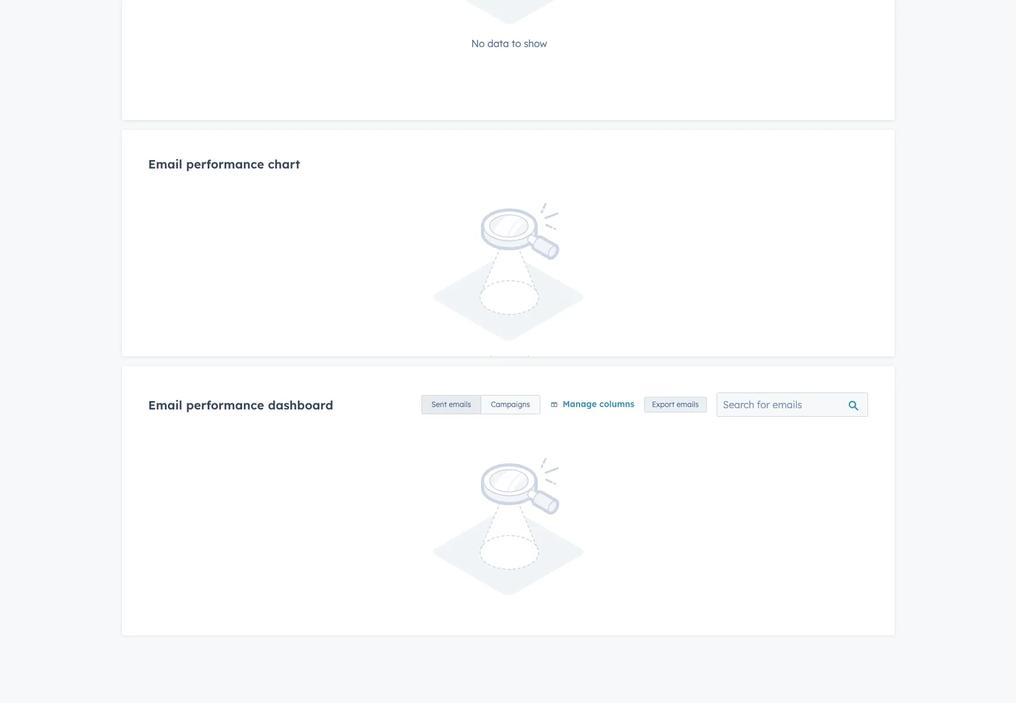 Task type: locate. For each thing, give the bounding box(es) containing it.
campaigns
[[491, 400, 530, 409]]

manage
[[563, 399, 597, 410]]

emails
[[449, 400, 471, 409], [677, 400, 699, 409]]

performance
[[186, 156, 264, 172], [186, 397, 264, 413]]

0 horizontal spatial emails
[[449, 400, 471, 409]]

0 vertical spatial show
[[524, 37, 547, 49]]

to
[[512, 37, 521, 49], [511, 354, 520, 366]]

no data to show
[[472, 37, 547, 49], [470, 354, 546, 366]]

Sent emails button
[[421, 395, 481, 414]]

email for email performance chart
[[148, 156, 182, 172]]

email performance dashboard
[[148, 397, 333, 413]]

no
[[472, 37, 485, 49], [470, 354, 484, 366]]

sent
[[432, 400, 447, 409]]

1 vertical spatial email
[[148, 397, 182, 413]]

1 horizontal spatial emails
[[677, 400, 699, 409]]

1 vertical spatial performance
[[186, 397, 264, 413]]

performance for chart
[[186, 156, 264, 172]]

chart
[[268, 156, 300, 172]]

performance for dashboard
[[186, 397, 264, 413]]

sent emails
[[432, 400, 471, 409]]

1 performance from the top
[[186, 156, 264, 172]]

1 vertical spatial no
[[470, 354, 484, 366]]

emails for sent emails
[[449, 400, 471, 409]]

1 emails from the left
[[449, 400, 471, 409]]

group containing sent emails
[[421, 395, 541, 414]]

2 performance from the top
[[186, 397, 264, 413]]

0 vertical spatial no data to show
[[472, 37, 547, 49]]

Search for emails search field
[[717, 393, 868, 417]]

emails for export emails
[[677, 400, 699, 409]]

group
[[421, 395, 541, 414]]

emails right sent
[[449, 400, 471, 409]]

data
[[488, 37, 509, 49], [487, 354, 508, 366]]

emails right export
[[677, 400, 699, 409]]

0 vertical spatial no
[[472, 37, 485, 49]]

2 emails from the left
[[677, 400, 699, 409]]

email
[[148, 156, 182, 172], [148, 397, 182, 413]]

0 vertical spatial email
[[148, 156, 182, 172]]

1 email from the top
[[148, 156, 182, 172]]

show
[[524, 37, 547, 49], [523, 354, 546, 366]]

2 email from the top
[[148, 397, 182, 413]]

0 vertical spatial performance
[[186, 156, 264, 172]]

dashboard
[[268, 397, 333, 413]]

export emails
[[652, 400, 699, 409]]



Task type: vqa. For each thing, say whether or not it's contained in the screenshot.
for
no



Task type: describe. For each thing, give the bounding box(es) containing it.
1 vertical spatial data
[[487, 354, 508, 366]]

0 vertical spatial data
[[488, 37, 509, 49]]

export
[[652, 400, 675, 409]]

0 vertical spatial to
[[512, 37, 521, 49]]

1 vertical spatial no data to show
[[470, 354, 546, 366]]

email performance chart
[[148, 156, 300, 172]]

email for email performance dashboard
[[148, 397, 182, 413]]

Campaigns button
[[481, 395, 541, 414]]

columns
[[600, 399, 635, 410]]

manage columns button
[[550, 397, 635, 413]]

1 vertical spatial show
[[523, 354, 546, 366]]

1 vertical spatial to
[[511, 354, 520, 366]]

manage columns
[[563, 399, 635, 410]]

export emails button
[[644, 397, 707, 413]]



